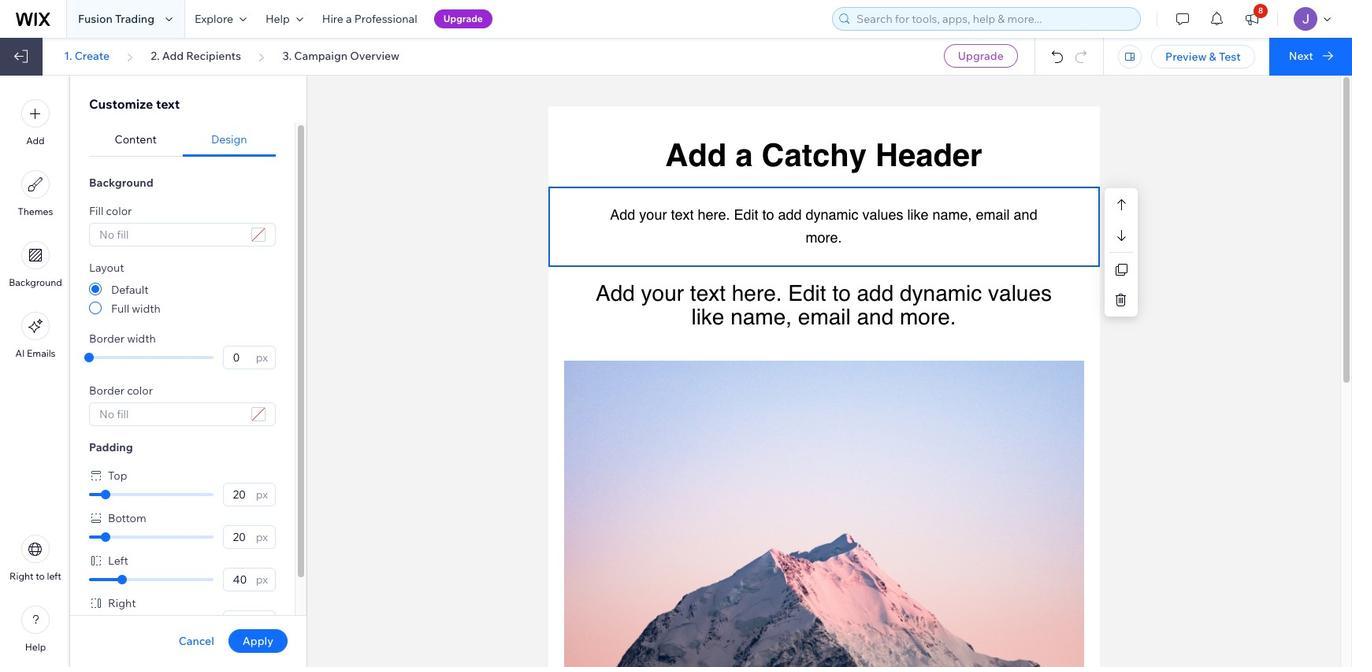 Task type: vqa. For each thing, say whether or not it's contained in the screenshot.
width
yes



Task type: locate. For each thing, give the bounding box(es) containing it.
bottom
[[108, 512, 146, 526]]

1 vertical spatial add your text here. edit to add dynamic values like name, email and more.
[[596, 280, 1058, 330]]

2 border from the top
[[89, 384, 125, 398]]

help button
[[256, 0, 313, 38], [21, 606, 50, 653]]

0 vertical spatial right
[[10, 571, 34, 582]]

width down default
[[132, 302, 161, 316]]

upgrade button
[[434, 9, 492, 28], [944, 44, 1018, 68]]

border width
[[89, 332, 156, 346]]

0 horizontal spatial more.
[[806, 229, 842, 246]]

border for border color
[[89, 384, 125, 398]]

3 px from the top
[[256, 530, 268, 545]]

1 vertical spatial upgrade
[[958, 49, 1004, 63]]

1 horizontal spatial add
[[857, 280, 894, 305]]

color
[[106, 204, 132, 218], [127, 384, 153, 398]]

upgrade down search for tools, apps, help & more... "field"
[[958, 49, 1004, 63]]

1 vertical spatial border
[[89, 384, 125, 398]]

trading
[[115, 12, 154, 26]]

8 button
[[1235, 0, 1270, 38]]

fusion trading
[[78, 12, 154, 26]]

color right fill
[[106, 204, 132, 218]]

1 horizontal spatial upgrade
[[958, 49, 1004, 63]]

1 no fill field from the top
[[95, 224, 247, 246]]

upgrade for bottommost upgrade button
[[958, 49, 1004, 63]]

help
[[266, 12, 290, 26], [25, 642, 46, 653]]

0 horizontal spatial and
[[857, 305, 894, 330]]

0 horizontal spatial here.
[[698, 207, 730, 223]]

background
[[89, 176, 153, 190], [9, 277, 62, 288]]

0 horizontal spatial upgrade button
[[434, 9, 492, 28]]

0 vertical spatial and
[[1014, 207, 1038, 223]]

help down right to left
[[25, 642, 46, 653]]

0 vertical spatial like
[[908, 207, 929, 223]]

0 horizontal spatial to
[[36, 571, 45, 582]]

no fill field for fill color
[[95, 224, 247, 246]]

1 horizontal spatial values
[[988, 280, 1052, 305]]

0 horizontal spatial dynamic
[[806, 207, 859, 223]]

1 horizontal spatial background
[[89, 176, 153, 190]]

0 vertical spatial to
[[763, 207, 774, 223]]

add a catchy header
[[665, 137, 983, 173]]

1 horizontal spatial name,
[[933, 207, 972, 223]]

like
[[908, 207, 929, 223], [692, 305, 725, 330]]

0 horizontal spatial values
[[863, 207, 904, 223]]

1 vertical spatial help
[[25, 642, 46, 653]]

width down full width
[[127, 332, 156, 346]]

px for top
[[256, 488, 268, 502]]

0 vertical spatial no fill field
[[95, 224, 247, 246]]

0 vertical spatial add
[[778, 207, 802, 223]]

0 vertical spatial border
[[89, 332, 125, 346]]

2. add recipients link
[[151, 49, 241, 63]]

0 vertical spatial background
[[89, 176, 153, 190]]

catchy
[[762, 137, 867, 173]]

0 horizontal spatial add
[[778, 207, 802, 223]]

to
[[763, 207, 774, 223], [833, 280, 851, 305], [36, 571, 45, 582]]

0 horizontal spatial right
[[10, 571, 34, 582]]

add
[[778, 207, 802, 223], [857, 280, 894, 305]]

create
[[75, 49, 110, 63]]

your
[[639, 207, 667, 223], [641, 280, 684, 305]]

0 vertical spatial help button
[[256, 0, 313, 38]]

text
[[156, 96, 180, 112], [671, 207, 694, 223], [690, 280, 726, 305]]

8
[[1259, 6, 1264, 16]]

left
[[47, 571, 61, 582]]

values
[[863, 207, 904, 223], [988, 280, 1052, 305]]

width for border width
[[127, 332, 156, 346]]

0 vertical spatial your
[[639, 207, 667, 223]]

ai emails button
[[15, 312, 56, 359]]

No fill field
[[95, 224, 247, 246], [95, 404, 247, 426]]

0 vertical spatial width
[[132, 302, 161, 316]]

0 horizontal spatial email
[[798, 305, 851, 330]]

border for border width
[[89, 332, 125, 346]]

edit
[[734, 207, 759, 223], [788, 280, 826, 305]]

width inside option group
[[132, 302, 161, 316]]

color down border width
[[127, 384, 153, 398]]

help up the 3.
[[266, 12, 290, 26]]

0 vertical spatial more.
[[806, 229, 842, 246]]

4 px from the top
[[256, 573, 268, 587]]

a right hire
[[346, 12, 352, 26]]

upgrade button right professional
[[434, 9, 492, 28]]

0 vertical spatial upgrade
[[443, 13, 483, 24]]

1 vertical spatial width
[[127, 332, 156, 346]]

ai
[[15, 348, 25, 359]]

1 vertical spatial help button
[[21, 606, 50, 653]]

left
[[108, 554, 128, 568]]

0 vertical spatial color
[[106, 204, 132, 218]]

no fill field down border color
[[95, 404, 247, 426]]

right left the "left"
[[10, 571, 34, 582]]

1 vertical spatial upgrade button
[[944, 44, 1018, 68]]

1 vertical spatial a
[[736, 137, 753, 173]]

more.
[[806, 229, 842, 246], [900, 305, 957, 330]]

2 vertical spatial to
[[36, 571, 45, 582]]

0 vertical spatial here.
[[698, 207, 730, 223]]

add your text here. edit to add dynamic values like name, email and more.
[[610, 207, 1042, 246], [596, 280, 1058, 330]]

apply
[[243, 634, 273, 649]]

0 vertical spatial edit
[[734, 207, 759, 223]]

preview & test
[[1166, 50, 1241, 64]]

a left catchy at the top of page
[[736, 137, 753, 173]]

background up ai emails 'button'
[[9, 277, 62, 288]]

upgrade
[[443, 13, 483, 24], [958, 49, 1004, 63]]

1 vertical spatial color
[[127, 384, 153, 398]]

hire a professional link
[[313, 0, 427, 38]]

0 vertical spatial email
[[976, 207, 1010, 223]]

to inside the right to left button
[[36, 571, 45, 582]]

2 vertical spatial text
[[690, 280, 726, 305]]

upgrade button down search for tools, apps, help & more... "field"
[[944, 44, 1018, 68]]

add
[[162, 49, 184, 63], [26, 135, 45, 147], [665, 137, 727, 173], [610, 207, 636, 223], [596, 280, 635, 305]]

1 vertical spatial background
[[9, 277, 62, 288]]

explore
[[195, 12, 233, 26]]

option group
[[89, 280, 276, 318]]

1 vertical spatial edit
[[788, 280, 826, 305]]

1 horizontal spatial to
[[763, 207, 774, 223]]

&
[[1210, 50, 1217, 64]]

color for border color
[[127, 384, 153, 398]]

a
[[346, 12, 352, 26], [736, 137, 753, 173]]

0 horizontal spatial edit
[[734, 207, 759, 223]]

2 px from the top
[[256, 488, 268, 502]]

1 vertical spatial right
[[108, 597, 136, 611]]

1. create
[[64, 49, 110, 63]]

border down full at the top left
[[89, 332, 125, 346]]

1 horizontal spatial upgrade button
[[944, 44, 1018, 68]]

0 horizontal spatial like
[[692, 305, 725, 330]]

3. campaign overview
[[282, 49, 400, 63]]

2 no fill field from the top
[[95, 404, 247, 426]]

and
[[1014, 207, 1038, 223], [857, 305, 894, 330]]

apply button
[[228, 630, 288, 653]]

1 horizontal spatial dynamic
[[900, 280, 982, 305]]

None text field
[[228, 347, 251, 369], [228, 527, 251, 549], [228, 569, 251, 591], [228, 612, 251, 634], [228, 347, 251, 369], [228, 527, 251, 549], [228, 569, 251, 591], [228, 612, 251, 634]]

preview
[[1166, 50, 1207, 64]]

name,
[[933, 207, 972, 223], [731, 305, 792, 330]]

right for right
[[108, 597, 136, 611]]

tab list
[[89, 123, 276, 157]]

1 horizontal spatial right
[[108, 597, 136, 611]]

email
[[976, 207, 1010, 223], [798, 305, 851, 330]]

1. create link
[[64, 49, 110, 63]]

full width
[[111, 302, 161, 316]]

add button
[[21, 99, 50, 147]]

themes
[[18, 206, 53, 218]]

1 horizontal spatial a
[[736, 137, 753, 173]]

1 vertical spatial no fill field
[[95, 404, 247, 426]]

upgrade right professional
[[443, 13, 483, 24]]

professional
[[355, 12, 417, 26]]

px
[[256, 351, 268, 365], [256, 488, 268, 502], [256, 530, 268, 545], [256, 573, 268, 587]]

1 horizontal spatial here.
[[732, 280, 782, 305]]

help button up the 3.
[[256, 0, 313, 38]]

0 vertical spatial name,
[[933, 207, 972, 223]]

1 vertical spatial more.
[[900, 305, 957, 330]]

0 horizontal spatial upgrade
[[443, 13, 483, 24]]

background up fill color
[[89, 176, 153, 190]]

1 vertical spatial dynamic
[[900, 280, 982, 305]]

width
[[132, 302, 161, 316], [127, 332, 156, 346]]

right down left
[[108, 597, 136, 611]]

upgrade for top upgrade button
[[443, 13, 483, 24]]

1 horizontal spatial help button
[[256, 0, 313, 38]]

design button
[[182, 123, 276, 157]]

0 horizontal spatial background
[[9, 277, 62, 288]]

1 vertical spatial text
[[671, 207, 694, 223]]

1 border from the top
[[89, 332, 125, 346]]

right for right to left
[[10, 571, 34, 582]]

3. campaign overview link
[[282, 49, 400, 63]]

here.
[[698, 207, 730, 223], [732, 280, 782, 305]]

dynamic
[[806, 207, 859, 223], [900, 280, 982, 305]]

0 horizontal spatial a
[[346, 12, 352, 26]]

no fill field down fill color
[[95, 224, 247, 246]]

content
[[115, 132, 157, 147]]

0 horizontal spatial help
[[25, 642, 46, 653]]

1 horizontal spatial help
[[266, 12, 290, 26]]

1 vertical spatial name,
[[731, 305, 792, 330]]

1 vertical spatial to
[[833, 280, 851, 305]]

help button down right to left
[[21, 606, 50, 653]]

1 horizontal spatial and
[[1014, 207, 1038, 223]]

1 vertical spatial and
[[857, 305, 894, 330]]

border
[[89, 332, 125, 346], [89, 384, 125, 398]]

0 vertical spatial values
[[863, 207, 904, 223]]

border down border width
[[89, 384, 125, 398]]

Search for tools, apps, help & more... field
[[852, 8, 1136, 30]]

right
[[10, 571, 34, 582], [108, 597, 136, 611]]

right inside button
[[10, 571, 34, 582]]

0 vertical spatial a
[[346, 12, 352, 26]]

None text field
[[228, 484, 251, 506]]



Task type: describe. For each thing, give the bounding box(es) containing it.
content button
[[89, 123, 182, 157]]

recipients
[[186, 49, 241, 63]]

fill color
[[89, 204, 132, 218]]

3.
[[282, 49, 292, 63]]

tab list containing content
[[89, 123, 276, 157]]

campaign
[[294, 49, 348, 63]]

customize text
[[89, 96, 180, 112]]

top
[[108, 469, 127, 483]]

1 vertical spatial like
[[692, 305, 725, 330]]

design
[[211, 132, 247, 147]]

ai emails
[[15, 348, 56, 359]]

1 vertical spatial values
[[988, 280, 1052, 305]]

padding
[[89, 441, 133, 455]]

right to left button
[[10, 535, 61, 582]]

preview & test button
[[1152, 45, 1255, 69]]

border color
[[89, 384, 153, 398]]

full
[[111, 302, 129, 316]]

2. add recipients
[[151, 49, 241, 63]]

no fill field for border color
[[95, 404, 247, 426]]

1 horizontal spatial like
[[908, 207, 929, 223]]

1 horizontal spatial email
[[976, 207, 1010, 223]]

0 vertical spatial add your text here. edit to add dynamic values like name, email and more.
[[610, 207, 1042, 246]]

px for bottom
[[256, 530, 268, 545]]

fill
[[89, 204, 104, 218]]

2 horizontal spatial to
[[833, 280, 851, 305]]

test
[[1219, 50, 1241, 64]]

emails
[[27, 348, 56, 359]]

themes button
[[18, 170, 53, 218]]

1 vertical spatial here.
[[732, 280, 782, 305]]

option group containing default
[[89, 280, 276, 318]]

color for fill color
[[106, 204, 132, 218]]

hire
[[322, 12, 344, 26]]

1 vertical spatial your
[[641, 280, 684, 305]]

1 vertical spatial add
[[857, 280, 894, 305]]

background button
[[9, 241, 62, 288]]

1.
[[64, 49, 72, 63]]

fusion
[[78, 12, 113, 26]]

right to left
[[10, 571, 61, 582]]

default
[[111, 283, 149, 297]]

1 vertical spatial email
[[798, 305, 851, 330]]

add inside 'add' button
[[26, 135, 45, 147]]

cancel
[[179, 634, 214, 649]]

next button
[[1270, 38, 1353, 76]]

px for left
[[256, 573, 268, 587]]

0 vertical spatial help
[[266, 12, 290, 26]]

1 horizontal spatial edit
[[788, 280, 826, 305]]

customize
[[89, 96, 153, 112]]

0 horizontal spatial help button
[[21, 606, 50, 653]]

0 vertical spatial text
[[156, 96, 180, 112]]

overview
[[350, 49, 400, 63]]

header
[[876, 137, 983, 173]]

1 px from the top
[[256, 351, 268, 365]]

cancel button
[[179, 634, 214, 649]]

2.
[[151, 49, 160, 63]]

a for professional
[[346, 12, 352, 26]]

layout
[[89, 261, 124, 275]]

width for full width
[[132, 302, 161, 316]]

0 vertical spatial upgrade button
[[434, 9, 492, 28]]

next
[[1289, 49, 1314, 63]]

a for catchy
[[736, 137, 753, 173]]

hire a professional
[[322, 12, 417, 26]]

1 horizontal spatial more.
[[900, 305, 957, 330]]

0 vertical spatial dynamic
[[806, 207, 859, 223]]

0 horizontal spatial name,
[[731, 305, 792, 330]]



